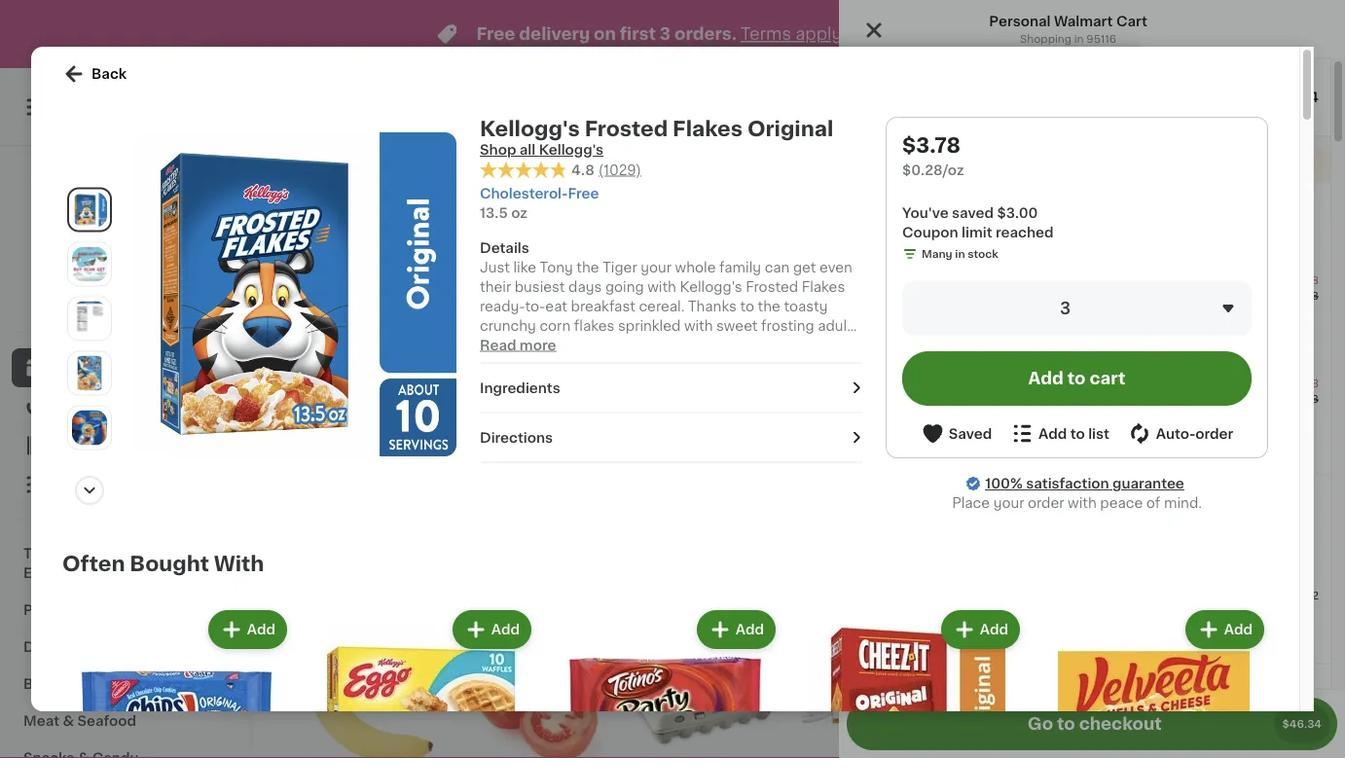 Task type: locate. For each thing, give the bounding box(es) containing it.
kellogg's inside product group
[[923, 274, 986, 287]]

1 horizontal spatial 100%
[[935, 111, 964, 121]]

0 horizontal spatial (1.03k)
[[474, 429, 512, 440]]

2 vertical spatial krispies
[[864, 698, 918, 712]]

in left 95116
[[1075, 34, 1084, 44]]

replacement for frosted flakes breakfast cereal, kids cereal, family breakfast, original
[[982, 440, 1053, 451]]

in down container
[[1191, 468, 1201, 478]]

2 1 ct button from the top
[[1227, 379, 1262, 410]]

kids
[[1147, 377, 1177, 391], [522, 388, 552, 402], [522, 718, 552, 731], [884, 718, 914, 731], [703, 718, 733, 731], [945, 757, 975, 758]]

choose up $ 6 97
[[937, 337, 979, 347]]

0 vertical spatial $5.48
[[1288, 291, 1319, 301]]

1 horizontal spatial kellogg's rice krispies breakfast cereal original
[[923, 274, 1147, 303]]

wonderful up "sweet,"
[[969, 429, 1040, 443]]

choose replacement for frosted flakes breakfast cereal, kids cereal, family breakfast, original
[[937, 440, 1053, 451]]

many in stock down ready-
[[783, 464, 860, 475]]

remove up fat
[[1082, 630, 1127, 641]]

apple
[[649, 698, 689, 712]]

$ 5 48 for kellogg's apple jacks breakfast cereal, kids snacks, family breakfast, original
[[587, 672, 625, 693]]

1 vertical spatial organic
[[461, 429, 516, 443]]

rice
[[989, 274, 1020, 287], [287, 369, 318, 382], [830, 698, 860, 712]]

& inside meat & seafood link
[[63, 715, 74, 728]]

in down ready-
[[817, 464, 827, 475]]

1 horizontal spatial (est.)
[[719, 402, 761, 418]]

2 wonderful from the left
[[969, 429, 1040, 443]]

kids inside kellogg's apple jacks breakfast cereal, kids snacks, family breakfast, original
[[703, 718, 733, 731]]

1 horizontal spatial to-
[[1008, 468, 1028, 482]]

1 $3.98 from the top
[[1288, 275, 1319, 286]]

stock inside 24 oz many in stock
[[467, 464, 498, 475]]

remove left 12
[[1082, 440, 1127, 451]]

1 vertical spatial lb
[[517, 464, 526, 475]]

more right read
[[520, 339, 556, 352]]

frosted flakes breakfast cereal, kids cereal, family breakfast, original up $0.72
[[402, 369, 552, 441]]

walmart inside walmart 'link'
[[95, 262, 154, 276]]

6
[[980, 403, 994, 424]]

enlarge cereal & breakfast food kellogg's frosted flakes original angle_top (opens in a new tab) image
[[72, 410, 107, 445]]

promotion-wrapper element containing buy any 2, save $3
[[839, 183, 1331, 475]]

frosted up saved button
[[923, 377, 976, 391]]

many left about
[[421, 464, 452, 475]]

(est.) inside $ 4 86 /pkg (est.)
[[719, 402, 761, 418]]

it
[[85, 400, 95, 414]]

frosted up 24 oz many in stock
[[402, 369, 454, 382]]

0 vertical spatial 100% satisfaction guarantee link
[[935, 108, 1091, 124]]

1 vertical spatial (1.03k)
[[474, 429, 512, 440]]

& left eggs
[[65, 641, 76, 654]]

1 horizontal spatial rice
[[830, 698, 860, 712]]

add inside button
[[1029, 370, 1064, 387]]

0 vertical spatial guarantee
[[1035, 111, 1091, 121]]

limit
[[962, 226, 993, 240]]

add to cart button
[[903, 351, 1252, 406]]

4 left 86
[[642, 403, 656, 424]]

100% satisfaction guarantee button
[[30, 298, 218, 317]]

0 vertical spatial kellogg's rice krispies breakfast cereal original
[[923, 274, 1147, 303]]

walmart up 95116
[[1054, 15, 1113, 28]]

0 vertical spatial $46.34
[[1269, 91, 1319, 104]]

oz down cholesterol-
[[511, 206, 528, 220]]

1 vertical spatial free
[[568, 187, 599, 200]]

enlarge cereal & breakfast food kellogg's frosted flakes original angle_back (opens in a new tab) image
[[72, 356, 107, 391]]

2 fl oz
[[923, 602, 955, 612]]

breakfast, inside "5 raisin bran breakfast cereal, family breakfast, fiber cereal, original"
[[764, 408, 833, 421]]

2 $5.48 from the top
[[1288, 394, 1319, 405]]

replacement up 2%
[[982, 630, 1053, 641]]

1 vertical spatial buy
[[55, 400, 82, 414]]

0 horizontal spatial krispies
[[321, 369, 376, 382]]

each
[[506, 402, 545, 418], [529, 464, 556, 475]]

oz right fl
[[942, 602, 955, 612]]

remove up "cart"
[[1082, 337, 1127, 347]]

2 vertical spatial rice
[[830, 698, 860, 712]]

grapes
[[662, 449, 711, 462]]

& inside the dairy & eggs link
[[65, 641, 76, 654]]

0 vertical spatial &
[[65, 641, 76, 654]]

$3.98 $5.48 for frosted flakes breakfast cereal, kids cereal, family breakfast, original
[[1288, 378, 1319, 405]]

walmart
[[1054, 15, 1113, 28], [95, 262, 154, 276]]

1 4 from the left
[[811, 403, 825, 424]]

frosted inside the frosted flakes breakfast cereal, kids cereal, family breakfast, original 24 oz
[[923, 377, 976, 391]]

4 1 ct button from the top
[[1227, 681, 1262, 712]]

1 vertical spatial 78
[[248, 673, 261, 684]]

$46.34
[[1269, 91, 1319, 104], [1283, 719, 1322, 730]]

each down the ingredients in the left of the page
[[506, 402, 545, 418]]

kellogg's rice krispies breakfast cereal original down items
[[923, 274, 1147, 303]]

1 vertical spatial choose
[[937, 440, 979, 451]]

100% satisfaction guarantee down store
[[50, 304, 206, 315]]

1 promotion-wrapper element from the top
[[839, 183, 1331, 475]]

1 1 ct button from the top
[[1227, 276, 1262, 307]]

oz right 12
[[1152, 448, 1165, 459]]

to- up mandarins
[[1008, 468, 1028, 482]]

28
[[827, 404, 842, 415]]

2 product group from the top
[[839, 362, 1331, 466]]

krispies inside kellogg's rice krispies breakfast cereal, kids cereal, family breakfast, original
[[864, 698, 918, 712]]

0 vertical spatial buy
[[914, 202, 943, 215]]

1 replacement from the top
[[982, 337, 1053, 347]]

1 (est.) from the left
[[549, 402, 590, 418]]

0 horizontal spatial free
[[477, 26, 515, 42]]

1 vertical spatial $3.98
[[1288, 378, 1319, 389]]

peel
[[1028, 468, 1058, 482]]

increment quantity of frosted flakes breakfast cereal, kids cereal, family breakfast, original image
[[532, 179, 556, 203]]

walmart image
[[851, 71, 900, 120]]

2 choose replacement button from the top
[[915, 437, 1053, 454]]

0 horizontal spatial buy
[[55, 400, 82, 414]]

choose replacement button up value
[[915, 626, 1053, 644]]

breakfast inside the frosted flakes breakfast cereal, kids cereal, family breakfast, original 24 oz
[[1026, 377, 1092, 391]]

2 choose replacement from the top
[[937, 440, 1053, 451]]

1 horizontal spatial raisin
[[764, 369, 805, 382]]

2 promotion-wrapper element from the top
[[839, 475, 1331, 664]]

kellogg's rice krispies breakfast cereal original inside kellogg's rice krispies breakfast cereal original button
[[923, 274, 1147, 303]]

$ inside $ 0 33
[[296, 404, 303, 415]]

eligible
[[963, 232, 1014, 245]]

3 inside product group
[[956, 343, 969, 363]]

0 horizontal spatial 100%
[[50, 304, 79, 315]]

limited time offer region
[[0, 0, 1288, 68]]

first right on
[[620, 26, 656, 42]]

$ 0 33
[[296, 403, 334, 424]]

100% down everyday
[[50, 304, 79, 315]]

0 vertical spatial satisfaction
[[967, 111, 1032, 121]]

choose replacement for kellogg's rice krispies breakfast cereal original
[[937, 337, 1053, 347]]

2 $3.98 from the top
[[1288, 378, 1319, 389]]

$ inside $ 6 97
[[973, 404, 980, 415]]

satisfaction up place your order with peace of mind.
[[1026, 477, 1110, 491]]

100% up $3.78
[[935, 111, 964, 121]]

1 frosted flakes breakfast cereal, kids cereal, family breakfast, original from the top
[[402, 369, 552, 441]]

$3.98 $5.48 for kellogg's rice krispies breakfast cereal original
[[1288, 275, 1319, 301]]

organic up '44'
[[463, 382, 508, 393]]

1 horizontal spatial wonderful
[[969, 429, 1040, 443]]

breakfast inside "5 raisin bran breakfast cereal, family breakfast, fiber cereal, original"
[[843, 369, 909, 382]]

frosted flakes breakfast cereal, kids cereal, family breakfast, original image
[[851, 374, 892, 415]]

in
[[1075, 34, 1084, 44], [956, 249, 965, 259], [345, 452, 355, 463], [455, 464, 465, 475], [817, 464, 827, 475], [998, 464, 1008, 475], [1191, 468, 1201, 478]]

1 horizontal spatial shop
[[480, 143, 516, 157]]

lb right "/"
[[501, 448, 511, 459]]

product group
[[839, 259, 1331, 362], [839, 362, 1331, 466], [839, 566, 1331, 656]]

1 horizontal spatial bran
[[809, 369, 840, 382]]

krispies down items
[[1023, 274, 1078, 287]]

great
[[923, 679, 962, 693]]

1 horizontal spatial (1.03k)
[[655, 410, 693, 420]]

lists
[[55, 478, 88, 492]]

100% satisfaction guarantee inside button
[[50, 304, 206, 315]]

spend left the $10.18
[[914, 512, 949, 523]]

with
[[214, 554, 264, 574]]

wonderful inside wonderful halos sweet, seedless, easy-to-peel mandarins
[[969, 429, 1040, 443]]

delivery left on
[[519, 26, 590, 42]]

1 vertical spatial $ 3 78
[[225, 672, 261, 693]]

$4.86 per package (estimated) element
[[631, 401, 784, 426]]

to- down (744)
[[850, 449, 870, 462]]

1 inside great value 2% reduced fat milk 1 ct
[[1233, 690, 1238, 703]]

product group
[[221, 167, 386, 458], [402, 167, 567, 481], [764, 167, 929, 481], [945, 167, 1110, 481], [292, 240, 446, 469], [461, 240, 615, 477], [631, 240, 784, 496], [800, 240, 954, 518], [969, 240, 1123, 501], [1138, 240, 1292, 485], [945, 497, 1110, 758], [62, 607, 291, 758], [307, 607, 536, 758], [551, 607, 780, 758], [795, 607, 1024, 758], [1040, 607, 1269, 758], [292, 629, 446, 758], [461, 629, 615, 758], [631, 629, 784, 758], [800, 629, 954, 758], [969, 629, 1123, 758], [1138, 629, 1292, 758]]

$ inside $ 5 98
[[406, 673, 413, 684]]

kellogg's rice krispies breakfast cereal original
[[923, 274, 1147, 303], [221, 369, 376, 421]]

buy inside the promotion-wrapper element
[[914, 202, 943, 215]]

breakfast,
[[1024, 393, 1093, 406], [764, 408, 833, 421], [945, 408, 1014, 421], [402, 427, 471, 441], [221, 737, 290, 751], [402, 757, 471, 758], [764, 757, 833, 758], [583, 757, 652, 758]]

your
[[851, 159, 883, 172]]

choose up easy-
[[937, 440, 979, 451]]

original
[[748, 118, 834, 139], [971, 289, 1025, 303], [1096, 393, 1150, 406], [221, 408, 274, 421], [474, 427, 528, 441], [764, 427, 817, 441], [945, 427, 998, 441], [221, 757, 274, 758], [474, 757, 528, 758], [836, 757, 889, 758], [655, 757, 708, 758]]

prices
[[144, 285, 178, 296]]

everyday store prices link
[[58, 282, 190, 298]]

in inside the personal walmart cart shopping in 95116
[[1075, 34, 1084, 44]]

promotion-wrapper element
[[839, 183, 1331, 475], [839, 475, 1331, 664]]

3 product group from the top
[[839, 566, 1331, 656]]

24
[[923, 412, 936, 422], [402, 445, 416, 455]]

cereal, inside frosted flakes cold breakfast cereal, 8 vitamins and minerals, kids snacks
[[1013, 718, 1062, 731]]

frosted flakes breakfast cereal, kids cereal, family breakfast, original button
[[923, 376, 1181, 407]]

1 horizontal spatial fiber
[[836, 408, 871, 421]]

(1.03k) up "/"
[[474, 429, 512, 440]]

$46.34 down $3.23
[[1283, 719, 1322, 730]]

place your order with peace of mind.
[[952, 497, 1202, 510]]

1 remove from the top
[[1082, 337, 1127, 347]]

2
[[923, 602, 930, 612]]

spend up the $10.18
[[914, 493, 961, 507]]

None search field
[[278, 80, 589, 134]]

first inside limited time offer region
[[620, 26, 656, 42]]

2 remove button from the top
[[1060, 437, 1127, 454]]

remove frosted flakes breakfast cereal, kids cereal, family breakfast, original image
[[421, 179, 445, 203]]

to inside 'button'
[[1071, 427, 1085, 441]]

1 horizontal spatial 78
[[971, 344, 985, 355]]

100% satisfaction guarantee link
[[935, 108, 1091, 124], [986, 474, 1185, 494]]

choose replacement button for frosted flakes breakfast cereal, kids cereal, family breakfast, original
[[915, 437, 1053, 454]]

order up redeem
[[1028, 497, 1065, 510]]

bran
[[809, 369, 840, 382], [989, 369, 1021, 382], [266, 698, 297, 712]]

save left $5
[[995, 493, 1029, 507]]

buy up coupon
[[914, 202, 943, 215]]

$1.44 each (estimated) element
[[461, 401, 615, 426]]

0 vertical spatial $3.98 $5.48
[[1288, 275, 1319, 301]]

2 vertical spatial remove
[[1082, 630, 1127, 641]]

oz inside 24 oz many in stock
[[419, 445, 431, 455]]

1 horizontal spatial 4
[[811, 403, 825, 424]]

2 replacement from the top
[[982, 440, 1053, 451]]

2 vertical spatial satisfaction
[[1026, 477, 1110, 491]]

to- inside wonderful halos sweet, seedless, easy-to-peel mandarins
[[1008, 468, 1028, 482]]

1 vertical spatial guarantee
[[150, 304, 206, 315]]

1 vertical spatial to-
[[1008, 468, 1028, 482]]

raisin
[[764, 369, 805, 382], [945, 369, 986, 382], [221, 698, 262, 712]]

order up container
[[1196, 427, 1234, 441]]

$ 5 48 for kellogg's rice krispies breakfast cereal original
[[225, 343, 263, 363]]

product group containing 3
[[945, 167, 1110, 481]]

rice down see eligible items
[[989, 274, 1020, 287]]

24 left 6
[[923, 412, 936, 422]]

0 horizontal spatial guarantee
[[150, 304, 206, 315]]

family
[[815, 388, 860, 402], [996, 388, 1041, 402], [975, 393, 1020, 406], [454, 408, 498, 421], [273, 718, 318, 731], [454, 737, 498, 751], [815, 737, 860, 751], [639, 737, 684, 751]]

1
[[296, 184, 302, 198], [477, 184, 482, 198], [1233, 284, 1238, 298], [1233, 388, 1238, 401], [472, 403, 481, 424], [1233, 591, 1238, 605], [1233, 690, 1238, 703]]

replacement
[[982, 337, 1053, 347], [982, 440, 1053, 451], [982, 630, 1053, 641]]

lb down easy-
[[979, 487, 989, 498]]

95116
[[1087, 34, 1117, 44]]

promotion-wrapper element containing spend $15, save $5
[[839, 475, 1331, 664]]

organic bananas $0.72 / lb about 2.0 lb each
[[461, 429, 578, 475]]

& right meat
[[63, 715, 74, 728]]

wonderful inside pom wonderful ready-to-eat pomegranate arils
[[837, 429, 909, 443]]

(1.03k) up directions button
[[655, 410, 693, 420]]

family inside kellogg's apple jacks breakfast cereal, kids snacks, family breakfast, original
[[639, 737, 684, 751]]

rice inside product group
[[989, 274, 1020, 287]]

satisfaction up free!
[[967, 111, 1032, 121]]

1 vertical spatial first
[[886, 159, 914, 172]]

3 remove button from the top
[[1060, 626, 1127, 644]]

shop
[[480, 143, 516, 157], [55, 361, 91, 375]]

choose replacement up easy-
[[937, 440, 1053, 451]]

choose for frosted flakes breakfast cereal, kids cereal, family breakfast, original
[[937, 440, 979, 451]]

1 $3.98 $5.48 from the top
[[1288, 275, 1319, 301]]

to- inside pom wonderful ready-to-eat pomegranate arils
[[850, 449, 870, 462]]

kellogg's rice krispies breakfast cereal original image
[[851, 271, 892, 312]]

to left list at bottom
[[1071, 427, 1085, 441]]

$5.48
[[1288, 291, 1319, 301], [1288, 394, 1319, 405]]

24 inside the frosted flakes breakfast cereal, kids cereal, family breakfast, original 24 oz
[[923, 412, 936, 422]]

mandarins
[[969, 488, 1041, 501]]

many inside 24 oz many in stock
[[421, 464, 452, 475]]

breakfast, inside kellogg's apple jacks breakfast cereal, kids snacks, family breakfast, original
[[583, 757, 652, 758]]

0 vertical spatial delivery
[[519, 26, 590, 42]]

more down your
[[987, 512, 1015, 523]]

replacement up frosted flakes breakfast cereal, kids cereal, family breakfast, original button on the right
[[982, 337, 1053, 347]]

kids inside kellogg's rice krispies breakfast cereal, kids cereal, family breakfast, original
[[884, 718, 914, 731]]

1 vertical spatial kellogg's rice krispies breakfast cereal original
[[221, 369, 376, 421]]

1 horizontal spatial more
[[987, 512, 1015, 523]]

spend
[[914, 493, 961, 507], [914, 512, 949, 523]]

4
[[811, 403, 825, 424], [642, 403, 656, 424]]

everyday store prices
[[58, 285, 178, 296]]

dairy & eggs
[[23, 641, 114, 654]]

0 horizontal spatial order
[[1028, 497, 1065, 510]]

oz up saved
[[939, 412, 952, 422]]

0 horizontal spatial (est.)
[[549, 402, 590, 418]]

halos
[[1044, 429, 1083, 443]]

$0.72
[[461, 448, 491, 459]]

5 for frosted flakes cold breakfast cereal, 8 vitamins and minerals, kids snacks
[[956, 672, 969, 693]]

many in stock down container
[[1158, 468, 1235, 478]]

4 for $ 4 28
[[811, 403, 825, 424]]

frosted flakes breakfast cereal, kids cereal, family breakfast, original down 98
[[402, 698, 552, 758]]

1 choose replacement button from the top
[[915, 333, 1053, 351]]

0 vertical spatial organic
[[463, 382, 508, 393]]

100% satisfaction guarantee up with
[[986, 477, 1185, 491]]

2 choose from the top
[[937, 440, 979, 451]]

0 vertical spatial $3.98
[[1288, 275, 1319, 286]]

cereal, inside kellogg's apple jacks breakfast cereal, kids snacks, family breakfast, original
[[652, 718, 700, 731]]

wonderful
[[837, 429, 909, 443], [969, 429, 1040, 443]]

add button
[[848, 173, 923, 208], [365, 245, 440, 280], [534, 245, 609, 280], [703, 245, 778, 280], [873, 245, 948, 280], [1211, 245, 1286, 280], [1029, 503, 1104, 538], [210, 612, 285, 647], [454, 612, 530, 647], [699, 612, 774, 647], [943, 612, 1018, 647], [1188, 612, 1263, 647], [365, 635, 440, 670], [534, 635, 609, 670], [703, 635, 778, 670], [873, 635, 948, 670], [1042, 635, 1117, 670], [1211, 635, 1286, 670]]

0 vertical spatial remove
[[1082, 337, 1127, 347]]

ct
[[305, 184, 319, 198], [486, 184, 500, 198], [1242, 284, 1256, 298], [1242, 388, 1256, 401], [1242, 591, 1256, 605], [1242, 690, 1256, 703]]

to for add to cart
[[1068, 370, 1086, 387]]

frosted up (1029) button
[[585, 118, 668, 139]]

0 vertical spatial more
[[520, 339, 556, 352]]

organic inside organic bananas $0.72 / lb about 2.0 lb each
[[461, 429, 516, 443]]

frosted down $ 5 98
[[402, 698, 454, 712]]

2 horizontal spatial bran
[[989, 369, 1021, 382]]

2 $3.98 $5.48 from the top
[[1288, 378, 1319, 405]]

0 horizontal spatial walmart
[[95, 262, 154, 276]]

$46.34 right view cart. items in cart: 12 image
[[1269, 91, 1319, 104]]

frosted flakes breakfast cereal, kids cereal, family breakfast, original 24 oz
[[923, 377, 1177, 422]]

frosted down value
[[945, 698, 997, 712]]

add to list button
[[1011, 422, 1110, 446]]

1 horizontal spatial buy
[[914, 202, 943, 215]]

kellogg's rice krispies breakfast cereal original button
[[923, 273, 1181, 304]]

100% satisfaction guarantee link up with
[[986, 474, 1185, 494]]

1 choose from the top
[[937, 337, 979, 347]]

1 vertical spatial walmart
[[95, 262, 154, 276]]

0 vertical spatial to-
[[850, 449, 870, 462]]

in down $0.72
[[455, 464, 465, 475]]

0 vertical spatial frosted flakes breakfast cereal, kids cereal, family breakfast, original
[[402, 369, 552, 441]]

original inside kellogg's rice krispies breakfast cereal original button
[[971, 289, 1025, 303]]

3 choose replacement from the top
[[937, 630, 1053, 641]]

remove button for kellogg's rice krispies breakfast cereal original
[[1060, 333, 1127, 351]]

1 $5.48 from the top
[[1288, 291, 1319, 301]]

krispies up 33
[[321, 369, 376, 382]]

in inside 24 oz many in stock
[[455, 464, 465, 475]]

auto-
[[1156, 427, 1196, 441]]

$ inside $ 4 28
[[804, 404, 811, 415]]

bananas
[[519, 429, 578, 443]]

product group containing 1 ct
[[839, 566, 1331, 656]]

78 inside product group
[[971, 344, 985, 355]]

save right 2, on the top
[[992, 202, 1025, 215]]

guarantee down shopping
[[1035, 111, 1091, 121]]

to down cold
[[1057, 716, 1076, 733]]

4 for $ 4 86 /pkg (est.)
[[642, 403, 656, 424]]

replacement for kellogg's rice krispies breakfast cereal original
[[982, 337, 1053, 347]]

choose replacement button up 97
[[915, 333, 1053, 351]]

0 horizontal spatial to-
[[850, 449, 870, 462]]

1 remove button from the top
[[1060, 333, 1127, 351]]

4.8 (1029)
[[572, 163, 642, 177]]

$ 3 78
[[949, 343, 985, 363], [225, 672, 261, 693]]

86
[[658, 404, 673, 415]]

rice up 0 at the bottom of page
[[287, 369, 318, 382]]

walmart logo image
[[81, 169, 167, 255]]

remove button for frosted flakes breakfast cereal, kids cereal, family breakfast, original
[[1060, 437, 1127, 454]]

5 for kellogg's rice krispies breakfast cereal original
[[232, 343, 246, 363]]

kids inside the frosted flakes breakfast cereal, kids cereal, family breakfast, original 24 oz
[[1147, 377, 1177, 391]]

1 vertical spatial spend
[[914, 512, 949, 523]]

0 vertical spatial krispies
[[1023, 274, 1078, 287]]

1 horizontal spatial 24
[[923, 412, 936, 422]]

100% satisfaction guarantee up free!
[[935, 111, 1091, 121]]

kellogg's inside kellogg's rice krispies breakfast cereal, kids cereal, family breakfast, original
[[764, 698, 826, 712]]

flakes inside frosted flakes cold breakfast cereal, 8 vitamins and minerals, kids snacks
[[1001, 698, 1044, 712]]

delivery down $3.78
[[918, 159, 974, 172]]

choose replacement up 97
[[937, 337, 1053, 347]]

auto-order button
[[1128, 422, 1234, 446]]

0 vertical spatial each
[[506, 402, 545, 418]]

product group containing frosted flakes breakfast cereal, kids cereal, family breakfast, original
[[839, 362, 1331, 466]]

0 horizontal spatial lb
[[501, 448, 511, 459]]

2 vertical spatial remove button
[[1060, 626, 1127, 644]]

enlarge cereal & breakfast food kellogg's frosted flakes original angle_right (opens in a new tab) image
[[72, 301, 107, 336]]

buy
[[914, 202, 943, 215], [55, 400, 82, 414]]

walmart up everyday store prices link
[[95, 262, 154, 276]]

choose replacement up value
[[937, 630, 1053, 641]]

100% satisfaction guarantee link up free!
[[935, 108, 1091, 124]]

free delivery on first 3 orders. terms apply.
[[477, 26, 847, 42]]

& for meat
[[63, 715, 74, 728]]

organic for organic bananas $0.72 / lb about 2.0 lb each
[[461, 429, 516, 443]]

each inside organic bananas $0.72 / lb about 2.0 lb each
[[529, 464, 556, 475]]

(est.) up seedless
[[719, 402, 761, 418]]

product group containing kellogg's rice krispies breakfast cereal original
[[839, 259, 1331, 362]]

4 inside $ 4 86 /pkg (est.)
[[642, 403, 656, 424]]

$
[[225, 344, 232, 355], [949, 344, 956, 355], [296, 404, 303, 415], [804, 404, 811, 415], [635, 404, 642, 415], [973, 404, 980, 415], [1142, 404, 1149, 415], [225, 673, 232, 684], [406, 673, 413, 684], [587, 673, 594, 684], [949, 673, 956, 684]]

1 vertical spatial choose replacement button
[[915, 437, 1053, 454]]

0 horizontal spatial 24
[[402, 445, 416, 455]]

read
[[480, 339, 516, 352]]

100% up your
[[986, 477, 1023, 491]]

wonderful up eat
[[837, 429, 909, 443]]

to down your
[[1018, 512, 1029, 523]]

kellogg's inside kellogg's frosted flakes original shop all kellogg's
[[480, 118, 580, 139]]

&
[[65, 641, 76, 654], [63, 715, 74, 728]]

auto-order
[[1156, 427, 1234, 441]]

2 remove from the top
[[1082, 440, 1127, 451]]

replacement down the (514)
[[982, 440, 1053, 451]]

/pkg
[[681, 402, 715, 418]]

4 left 28 at the right bottom
[[811, 403, 825, 424]]

2 frosted flakes breakfast cereal, kids cereal, family breakfast, original from the top
[[402, 698, 552, 758]]

0 horizontal spatial 48
[[248, 344, 263, 355]]

$15,
[[964, 493, 992, 507]]

pom wonderful ready-to-eat pomegranate arils
[[800, 429, 925, 482]]

1 horizontal spatial cereal
[[923, 289, 968, 303]]

0 vertical spatial $ 3 78
[[949, 343, 985, 363]]

1 product group from the top
[[839, 259, 1331, 362]]

original inside kellogg's apple jacks breakfast cereal, kids snacks, family breakfast, original
[[655, 757, 708, 758]]

2 vertical spatial guarantee
[[1113, 477, 1185, 491]]

2 vertical spatial 100% satisfaction guarantee
[[986, 477, 1185, 491]]

2 horizontal spatial rice
[[989, 274, 1020, 287]]

1 vertical spatial satisfaction
[[82, 304, 147, 315]]

1 vertical spatial order
[[1028, 497, 1065, 510]]

shop left the all
[[480, 143, 516, 157]]

remove kellogg's rice krispies breakfast cereal original image
[[240, 179, 264, 203]]

fresh
[[292, 179, 352, 199]]

many down lime 42
[[312, 452, 342, 463]]

lb right "2.0"
[[517, 464, 526, 475]]

kellogg's inside kellogg's apple jacks breakfast cereal, kids snacks, family breakfast, original
[[583, 698, 645, 712]]

many down container
[[1158, 468, 1189, 478]]

everyday
[[58, 285, 110, 296]]

3 replacement from the top
[[982, 630, 1053, 641]]

saved
[[949, 427, 992, 441]]

$3.78 $0.28/oz
[[903, 135, 964, 177]]

guarantee inside button
[[150, 304, 206, 315]]

2 (est.) from the left
[[719, 402, 761, 418]]

details button
[[480, 238, 863, 258]]

guarantee
[[1035, 111, 1091, 121], [150, 304, 206, 315], [1113, 477, 1185, 491]]

oz left $0.72
[[419, 445, 431, 455]]

red
[[631, 449, 658, 462]]

0 vertical spatial choose replacement button
[[915, 333, 1053, 351]]

vitamins
[[945, 737, 1004, 751]]

guarantee up of
[[1113, 477, 1185, 491]]

2 vertical spatial choose
[[937, 630, 979, 641]]

0 vertical spatial raisin bran breakfast cereal, family breakfast, fiber cereal, original
[[945, 369, 1104, 441]]

raisin inside product group
[[945, 369, 986, 382]]

1 horizontal spatial walmart
[[1054, 15, 1113, 28]]

0 vertical spatial 24
[[923, 412, 936, 422]]

1 choose replacement from the top
[[937, 337, 1053, 347]]

cereal up 0 at the bottom of page
[[290, 388, 334, 402]]

cereal inside buy any 2, save $3 dialog
[[290, 388, 334, 402]]

1 horizontal spatial krispies
[[864, 698, 918, 712]]

24 left $0.72
[[402, 445, 416, 455]]

0 horizontal spatial cereal
[[290, 388, 334, 402]]

1 wonderful from the left
[[837, 429, 909, 443]]

remove for kellogg's rice krispies breakfast cereal original
[[1082, 337, 1127, 347]]

1 horizontal spatial free
[[568, 187, 599, 200]]

2 4 from the left
[[642, 403, 656, 424]]

shop up it
[[55, 361, 91, 375]]

value
[[965, 679, 1003, 693]]

2 vertical spatial lb
[[979, 487, 989, 498]]

each down bananas
[[529, 464, 556, 475]]

all
[[520, 143, 536, 157]]

0 vertical spatial 78
[[971, 344, 985, 355]]

kellogg's
[[539, 143, 604, 157]]

to-
[[850, 449, 870, 462], [1008, 468, 1028, 482]]



Task type: describe. For each thing, give the bounding box(es) containing it.
organic for organic
[[463, 382, 508, 393]]

5 lb
[[969, 487, 989, 498]]

breakfast inside frosted flakes cold breakfast cereal, 8 vitamins and minerals, kids snacks
[[945, 718, 1010, 731]]

satisfaction inside 100% satisfaction guarantee button
[[82, 304, 147, 315]]

krispies inside product group
[[1023, 274, 1078, 287]]

eat
[[870, 449, 893, 462]]

ready-
[[800, 449, 850, 462]]

oz inside the frosted flakes breakfast cereal, kids cereal, family breakfast, original 24 oz
[[939, 412, 952, 422]]

see
[[933, 232, 960, 245]]

meat & seafood
[[23, 715, 136, 728]]

container
[[1168, 448, 1221, 459]]

0 vertical spatial save
[[992, 202, 1025, 215]]

$10.18
[[952, 512, 984, 523]]

raspberries
[[1138, 429, 1221, 443]]

frosted inside product group
[[402, 369, 454, 382]]

1 ct button for great value 2% reduced fat milk icon
[[1227, 681, 1262, 712]]

(1.03k) inside product group
[[474, 429, 512, 440]]

produce
[[23, 604, 83, 617]]

cart
[[1117, 15, 1148, 28]]

1 vertical spatial krispies
[[321, 369, 376, 382]]

$ 5 98
[[406, 672, 443, 693]]

$5
[[1032, 493, 1050, 507]]

flakes inside the frosted flakes breakfast cereal, kids cereal, family breakfast, original 24 oz
[[979, 377, 1023, 391]]

often bought with
[[62, 554, 264, 574]]

kellogg's for kellogg's
[[480, 118, 580, 139]]

frosted inside kellogg's frosted flakes original shop all kellogg's
[[585, 118, 668, 139]]

product group for the promotion-wrapper element containing spend $15, save $5
[[839, 566, 1331, 656]]

3 choose replacement button from the top
[[915, 626, 1053, 644]]

store
[[113, 285, 141, 296]]

5 inside product group
[[969, 487, 976, 498]]

recipes
[[55, 439, 112, 453]]

/
[[494, 448, 498, 459]]

is
[[978, 159, 989, 172]]

1 horizontal spatial guarantee
[[1035, 111, 1091, 121]]

buy for buy any 2, save $3
[[914, 202, 943, 215]]

fiber inside product group
[[1017, 408, 1052, 421]]

your first delivery is free!
[[851, 159, 1026, 172]]

kids inside frosted flakes cold breakfast cereal, 8 vitamins and minerals, kids snacks
[[945, 757, 975, 758]]

product group for the promotion-wrapper element containing buy any 2, save $3
[[839, 259, 1331, 362]]

$ inside $ 5 34
[[1142, 404, 1149, 415]]

many in stock down "sweet,"
[[964, 464, 1041, 475]]

kellogg's for snacks,
[[583, 698, 645, 712]]

product group containing 0
[[292, 240, 446, 469]]

$ 5 34
[[1142, 403, 1180, 424]]

frosted flakes cold breakfast cereal, 8 vitamins and minerals, kids snacks
[[945, 698, 1098, 758]]

oz inside raspberries package 12 oz container
[[1152, 448, 1165, 459]]

0 horizontal spatial raisin bran breakfast cereal, family breakfast, fiber cereal, original
[[221, 698, 380, 758]]

$5.48 for kellogg's rice krispies breakfast cereal original
[[1288, 291, 1319, 301]]

mind.
[[1164, 497, 1202, 510]]

1 ct button for kellogg's rice krispies breakfast cereal original image
[[1227, 276, 1262, 307]]

$0.28/oz
[[903, 164, 964, 177]]

remove for frosted flakes breakfast cereal, kids cereal, family breakfast, original
[[1082, 440, 1127, 451]]

items
[[1018, 232, 1057, 245]]

many in stock down 42
[[312, 452, 388, 463]]

1 vertical spatial rice
[[287, 369, 318, 382]]

buy it again
[[55, 400, 137, 414]]

your
[[994, 497, 1025, 510]]

sun
[[631, 429, 657, 443]]

breakfast, inside the frosted flakes breakfast cereal, kids cereal, family breakfast, original 24 oz
[[1024, 393, 1093, 406]]

$ 4 86 /pkg (est.)
[[635, 402, 761, 424]]

product group containing 6
[[969, 240, 1123, 501]]

frosted flakes breakfast cereal, kids cereal, family breakfast, original inside product group
[[402, 369, 552, 441]]

3 field
[[903, 281, 1252, 336]]

many down ready-
[[783, 464, 814, 475]]

produce link
[[12, 592, 237, 629]]

you've
[[903, 206, 949, 220]]

5 for frosted flakes breakfast cereal, kids cereal, family breakfast, original
[[413, 672, 427, 693]]

delivery inside limited time offer region
[[519, 26, 590, 42]]

bran inside "5 raisin bran breakfast cereal, family breakfast, fiber cereal, original"
[[809, 369, 840, 382]]

flakes inside kellogg's frosted flakes original shop all kellogg's
[[673, 118, 743, 139]]

shop link
[[12, 349, 237, 388]]

3 inside field
[[1060, 300, 1071, 317]]

$ 5 48 for frosted flakes cold breakfast cereal, 8 vitamins and minerals, kids snacks
[[949, 672, 986, 693]]

terms
[[741, 26, 792, 42]]

family inside "5 raisin bran breakfast cereal, family breakfast, fiber cereal, original"
[[815, 388, 860, 402]]

rice inside kellogg's rice krispies breakfast cereal, kids cereal, family breakfast, original
[[830, 698, 860, 712]]

buy any 2, save $3
[[914, 202, 1047, 215]]

(514)
[[1017, 429, 1044, 440]]

kellogg's rice krispies breakfast cereal original inside buy any 2, save $3 dialog
[[221, 369, 376, 421]]

(1029) button
[[599, 160, 642, 179]]

choose replacement button for kellogg's rice krispies breakfast cereal original
[[915, 333, 1053, 351]]

meat & seafood link
[[12, 703, 237, 740]]

bran inside product group
[[989, 369, 1021, 382]]

sun harvest seedless red grapes
[[631, 429, 780, 462]]

fiber inside "5 raisin bran breakfast cereal, family breakfast, fiber cereal, original"
[[836, 408, 871, 421]]

sweet,
[[969, 449, 1016, 462]]

breakfast inside kellogg's rice krispies breakfast cereal, kids cereal, family breakfast, original
[[764, 718, 829, 731]]

great value 2% reduced fat milk 1 ct
[[923, 679, 1256, 703]]

reached
[[996, 226, 1054, 240]]

wonderful halos sweet, seedless, easy-to-peel mandarins
[[969, 429, 1085, 501]]

in down 42
[[345, 452, 355, 463]]

0 vertical spatial lb
[[501, 448, 511, 459]]

3 remove from the top
[[1082, 630, 1127, 641]]

frosted inside frosted flakes cold breakfast cereal, 8 vitamins and minerals, kids snacks
[[945, 698, 997, 712]]

1 vertical spatial $46.34
[[1283, 719, 1322, 730]]

item carousel region
[[292, 169, 1292, 543]]

personal
[[990, 15, 1051, 28]]

shop inside kellogg's frosted flakes original shop all kellogg's
[[480, 143, 516, 157]]

place
[[952, 497, 990, 510]]

walmart inside the personal walmart cart shopping in 95116
[[1054, 15, 1113, 28]]

1 horizontal spatial lb
[[517, 464, 526, 475]]

enlarge cereal & breakfast food kellogg's frosted flakes original angle_left (opens in a new tab) image
[[72, 247, 107, 282]]

original inside the frosted flakes breakfast cereal, kids cereal, family breakfast, original 24 oz
[[1096, 393, 1150, 406]]

2 horizontal spatial lb
[[979, 487, 989, 498]]

raspberries package 12 oz container
[[1138, 429, 1283, 459]]

lime
[[292, 429, 326, 443]]

many in stock down see
[[922, 249, 999, 259]]

24 inside 24 oz many in stock
[[402, 445, 416, 455]]

1 inside 1 44 each (est.)
[[472, 403, 481, 424]]

44
[[483, 404, 499, 415]]

essentials
[[23, 567, 95, 580]]

1 spend from the top
[[914, 493, 961, 507]]

$3
[[1028, 202, 1047, 215]]

to inside spend $15, save $5 spend $10.18 more to redeem
[[1018, 512, 1029, 523]]

& for dairy
[[65, 641, 76, 654]]

kids inside product group
[[522, 388, 552, 402]]

to for add to list
[[1071, 427, 1085, 441]]

more inside read more button
[[520, 339, 556, 352]]

many down "sweet,"
[[964, 464, 995, 475]]

back
[[92, 67, 127, 81]]

in down "sweet,"
[[998, 464, 1008, 475]]

$3.78 element
[[764, 670, 929, 695]]

2 vertical spatial 100%
[[986, 477, 1023, 491]]

42
[[329, 429, 346, 443]]

add inside 'button'
[[1039, 427, 1067, 441]]

$3.00
[[997, 206, 1038, 220]]

raisin bran breakfast cereal, family breakfast, fiber cereal, original inside product group
[[945, 369, 1104, 441]]

1 horizontal spatial $ 3 78
[[949, 343, 985, 363]]

add to cart
[[1029, 370, 1126, 387]]

free!
[[992, 159, 1026, 172]]

0 vertical spatial 100%
[[935, 111, 964, 121]]

33
[[320, 404, 334, 415]]

5 for kellogg's apple jacks breakfast cereal, kids snacks, family breakfast, original
[[594, 672, 607, 693]]

0
[[303, 403, 318, 424]]

product group containing 1
[[461, 240, 615, 477]]

family inside the frosted flakes breakfast cereal, kids cereal, family breakfast, original 24 oz
[[975, 393, 1020, 406]]

0 horizontal spatial shop
[[55, 361, 91, 375]]

fat
[[1096, 679, 1118, 693]]

easy-
[[969, 468, 1008, 482]]

family inside kellogg's rice krispies breakfast cereal, kids cereal, family breakfast, original
[[815, 737, 860, 751]]

oz inside the cholesterol-free 13.5 oz
[[511, 206, 528, 220]]

(est.) inside 1 44 each (est.)
[[549, 402, 590, 418]]

read more button
[[480, 336, 556, 355]]

(1029)
[[599, 163, 642, 177]]

ingredients
[[480, 381, 561, 395]]

1 ct inside product group
[[477, 184, 500, 198]]

$ inside $ 4 86 /pkg (est.)
[[635, 404, 642, 415]]

raisin inside "5 raisin bran breakfast cereal, family breakfast, fiber cereal, original"
[[764, 369, 805, 382]]

beverages
[[23, 678, 98, 691]]

8
[[1065, 718, 1074, 731]]

many down see
[[922, 249, 953, 259]]

fruit
[[357, 179, 408, 199]]

cereal & breakfast food kellogg's frosted flakes original hero image
[[132, 132, 457, 457]]

original inside kellogg's frosted flakes original shop all kellogg's
[[748, 118, 834, 139]]

dairy
[[23, 641, 61, 654]]

34
[[1165, 404, 1180, 415]]

3 choose from the top
[[937, 630, 979, 641]]

details
[[480, 241, 529, 255]]

3 inside limited time offer region
[[660, 26, 671, 42]]

recipes link
[[12, 426, 237, 465]]

original inside "5 raisin bran breakfast cereal, family breakfast, fiber cereal, original"
[[764, 427, 817, 441]]

0 horizontal spatial raisin
[[221, 698, 262, 712]]

view cart. items in cart: 12 image
[[1243, 95, 1266, 119]]

go to checkout
[[1028, 716, 1162, 733]]

seafood
[[77, 715, 136, 728]]

thanksgiving meal essentials link
[[12, 536, 237, 592]]

2.0
[[497, 464, 514, 475]]

free inside limited time offer region
[[477, 26, 515, 42]]

thanksgiving meal essentials
[[23, 547, 154, 580]]

48 for rice
[[248, 344, 263, 355]]

(397)
[[293, 429, 321, 440]]

0 vertical spatial 100% satisfaction guarantee
[[935, 111, 1091, 121]]

each inside 1 44 each (est.)
[[506, 402, 545, 418]]

5 inside "5 raisin bran breakfast cereal, family breakfast, fiber cereal, original"
[[775, 343, 788, 363]]

free inside the cholesterol-free 13.5 oz
[[568, 187, 599, 200]]

great value 2% reduced fat milk button
[[923, 678, 1149, 694]]

snacks,
[[583, 737, 636, 751]]

increment quantity of kellogg's rice krispies breakfast cereal original image
[[351, 179, 375, 203]]

buy for buy it again
[[55, 400, 82, 414]]

$3.98 for frosted flakes breakfast cereal, kids cereal, family breakfast, original
[[1288, 378, 1319, 389]]

$3.98 for kellogg's rice krispies breakfast cereal original
[[1288, 275, 1319, 286]]

breakfast inside kellogg's apple jacks breakfast cereal, kids snacks, family breakfast, original
[[583, 718, 648, 731]]

0 vertical spatial (1.03k)
[[655, 410, 693, 420]]

often
[[62, 554, 125, 574]]

$5.48 for frosted flakes breakfast cereal, kids cereal, family breakfast, original
[[1288, 394, 1319, 405]]

more inside spend $15, save $5 spend $10.18 more to redeem
[[987, 512, 1015, 523]]

1 ct button for frosted flakes breakfast cereal, kids cereal, family breakfast, original 'image'
[[1227, 379, 1262, 410]]

service type group
[[614, 88, 824, 127]]

saved
[[952, 206, 994, 220]]

buy it again link
[[12, 388, 237, 426]]

product group containing 1 ct
[[402, 167, 567, 481]]

spend $15, save $5 spend $10.18 more to redeem
[[914, 493, 1073, 523]]

breakfast, inside kellogg's rice krispies breakfast cereal, kids cereal, family breakfast, original
[[764, 757, 833, 758]]

reduced
[[1030, 679, 1093, 693]]

see eligible items
[[933, 232, 1057, 245]]

about
[[461, 464, 494, 475]]

1 vertical spatial 100% satisfaction guarantee link
[[986, 474, 1185, 494]]

great value 2% reduced fat milk image
[[851, 676, 892, 717]]

back button
[[62, 62, 127, 86]]

3 1 ct button from the top
[[1227, 583, 1262, 614]]

order inside 'button'
[[1196, 427, 1234, 441]]

enlarge cereal & breakfast food kellogg's frosted flakes original hero (opens in a new tab) image
[[72, 192, 107, 227]]

kellogg's rice krispies breakfast cereal, kids cereal, family breakfast, original button
[[764, 497, 929, 758]]

in down see
[[956, 249, 965, 259]]

0 horizontal spatial 78
[[248, 673, 261, 684]]

kellogg's for cereal,
[[764, 698, 826, 712]]

100% inside 100% satisfaction guarantee button
[[50, 304, 79, 315]]

choose for kellogg's rice krispies breakfast cereal original
[[937, 337, 979, 347]]

48 for apple
[[609, 673, 625, 684]]

kellogg's frosted flakes original shop all kellogg's
[[480, 118, 834, 157]]

buy any 2, save $3 dialog
[[205, 47, 1140, 758]]

ct inside great value 2% reduced fat milk 1 ct
[[1242, 690, 1256, 703]]

5 for raspberries package
[[1149, 403, 1163, 424]]

seedless,
[[1019, 449, 1085, 462]]

original inside kellogg's rice krispies breakfast cereal, kids cereal, family breakfast, original
[[836, 757, 889, 758]]

2 spend from the top
[[914, 512, 949, 523]]

on
[[594, 26, 616, 42]]

0 horizontal spatial fiber
[[294, 737, 328, 751]]

to for go to checkout
[[1057, 716, 1076, 733]]

48 for flakes
[[971, 673, 986, 684]]

0 horizontal spatial bran
[[266, 698, 297, 712]]

cereal inside button
[[923, 289, 968, 303]]

1 horizontal spatial first
[[886, 159, 914, 172]]

1 vertical spatial delivery
[[918, 159, 974, 172]]

you've saved $3.00 coupon limit reached
[[903, 206, 1054, 240]]



Task type: vqa. For each thing, say whether or not it's contained in the screenshot.
'QFC'
no



